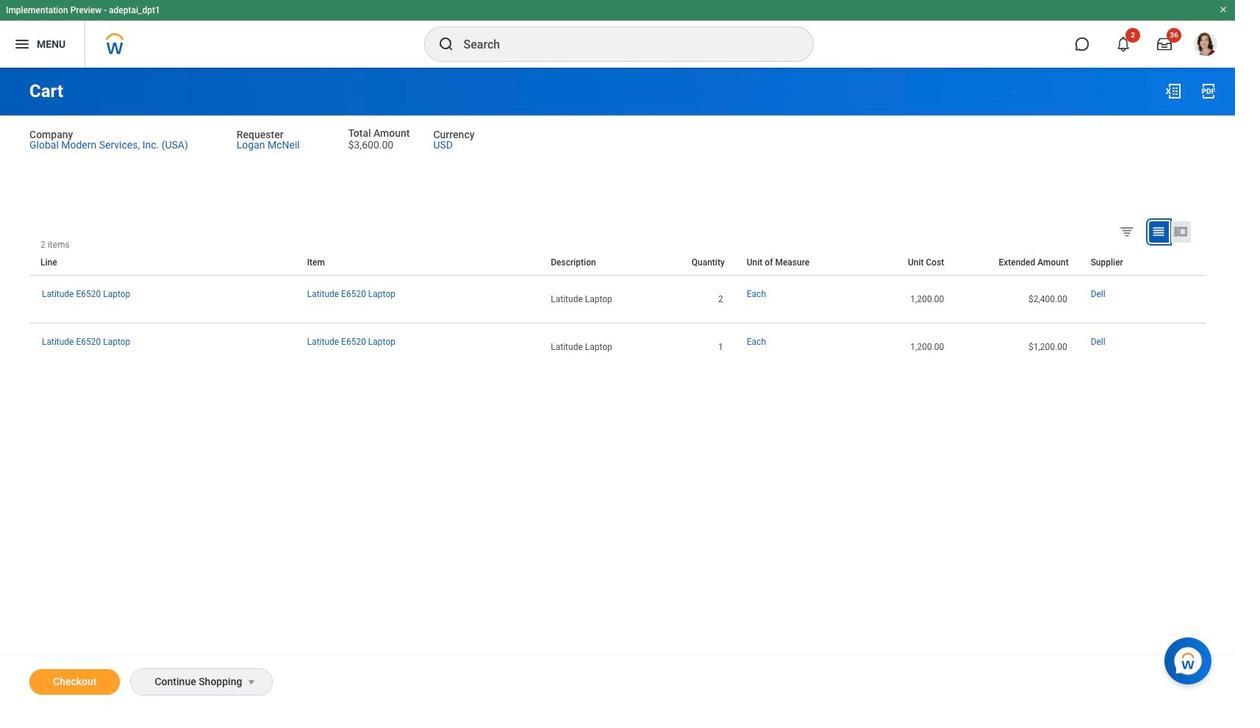 Task type: describe. For each thing, give the bounding box(es) containing it.
Toggle to Grid view radio
[[1150, 221, 1170, 243]]

close environment banner image
[[1220, 5, 1229, 14]]

caret down image
[[243, 677, 261, 689]]

profile logan mcneil image
[[1195, 32, 1218, 59]]

search image
[[437, 35, 455, 53]]

toggle to grid view image
[[1152, 224, 1167, 239]]

Search Workday  search field
[[464, 28, 783, 60]]

select to filter grid data image
[[1120, 224, 1136, 239]]

view printable version (pdf) image
[[1201, 82, 1218, 100]]



Task type: vqa. For each thing, say whether or not it's contained in the screenshot.
for in the Description text field
no



Task type: locate. For each thing, give the bounding box(es) containing it.
banner
[[0, 0, 1236, 68]]

inbox large image
[[1158, 37, 1173, 51]]

option group
[[1117, 221, 1203, 246]]

main content
[[0, 68, 1236, 708]]

notifications large image
[[1117, 37, 1131, 51]]

justify image
[[13, 35, 31, 53]]

Toggle to List Detail view radio
[[1172, 221, 1192, 243]]

export to excel image
[[1165, 82, 1183, 100]]

toolbar
[[1195, 240, 1206, 250]]

toggle to list detail view image
[[1174, 224, 1189, 239]]



